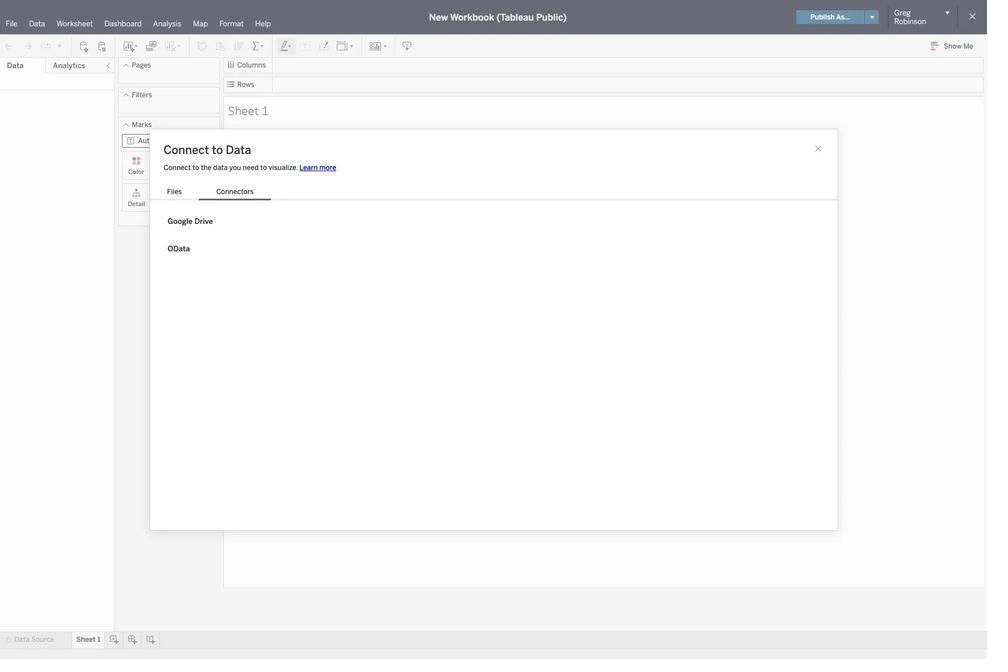 Task type: locate. For each thing, give the bounding box(es) containing it.
data
[[29, 19, 45, 28], [7, 61, 24, 70], [226, 143, 251, 157], [14, 636, 30, 644]]

analytics
[[53, 61, 85, 70]]

need
[[243, 164, 259, 172]]

list box
[[150, 185, 271, 200]]

connectors
[[216, 188, 254, 196]]

show
[[944, 42, 962, 50]]

sort descending image
[[233, 40, 245, 52]]

to
[[212, 143, 223, 157], [193, 164, 199, 172], [260, 164, 267, 172]]

collapse image
[[105, 62, 112, 69]]

connect up the
[[164, 143, 209, 157]]

marks
[[132, 121, 152, 129]]

more
[[320, 164, 336, 172]]

1
[[262, 102, 269, 118], [97, 636, 100, 644]]

1 right the source
[[97, 636, 100, 644]]

swap rows and columns image
[[197, 40, 208, 52]]

1 horizontal spatial sheet
[[228, 102, 259, 118]]

duplicate image
[[146, 40, 157, 52]]

sheet 1 down rows on the left
[[228, 102, 269, 118]]

data up redo icon
[[29, 19, 45, 28]]

map
[[193, 19, 208, 28]]

data left the source
[[14, 636, 30, 644]]

to for the
[[193, 164, 199, 172]]

to for data
[[212, 143, 223, 157]]

to left the
[[193, 164, 199, 172]]

rows
[[237, 81, 254, 89]]

replay animation image up analytics
[[56, 42, 63, 49]]

sheet down rows on the left
[[228, 102, 259, 118]]

greg
[[895, 9, 911, 17]]

2 connect from the top
[[164, 164, 191, 172]]

dashboard
[[104, 19, 142, 28]]

pages
[[132, 61, 151, 69]]

replay animation image right redo icon
[[40, 40, 52, 52]]

you
[[229, 164, 241, 172]]

learn more link
[[300, 164, 336, 172]]

to up data
[[212, 143, 223, 157]]

sheet 1
[[228, 102, 269, 118], [76, 636, 100, 644]]

connect up files
[[164, 164, 191, 172]]

1 down columns
[[262, 102, 269, 118]]

0 vertical spatial connect
[[164, 143, 209, 157]]

data down undo image
[[7, 61, 24, 70]]

show labels image
[[300, 40, 311, 52]]

fit image
[[336, 40, 355, 52]]

visualize.
[[269, 164, 298, 172]]

1 vertical spatial connect
[[164, 164, 191, 172]]

new data source image
[[79, 40, 90, 52]]

the
[[201, 164, 212, 172]]

worksheet
[[57, 19, 93, 28]]

drive
[[195, 217, 213, 226]]

1 connect from the top
[[164, 143, 209, 157]]

1 horizontal spatial replay animation image
[[56, 42, 63, 49]]

1 horizontal spatial to
[[212, 143, 223, 157]]

1 horizontal spatial 1
[[262, 102, 269, 118]]

sheet right the source
[[76, 636, 96, 644]]

clear sheet image
[[164, 40, 182, 52]]

robinson
[[895, 17, 927, 26]]

tooltip
[[159, 201, 179, 208]]

connect for connect to data
[[164, 143, 209, 157]]

workbook
[[450, 12, 494, 23]]

(tableau
[[497, 12, 534, 23]]

sheet 1 right the source
[[76, 636, 100, 644]]

0 vertical spatial sheet
[[228, 102, 259, 118]]

0 horizontal spatial to
[[193, 164, 199, 172]]

me
[[964, 42, 974, 50]]

to right the need on the left top of page
[[260, 164, 267, 172]]

1 vertical spatial sheet
[[76, 636, 96, 644]]

0 horizontal spatial sheet 1
[[76, 636, 100, 644]]

detail
[[128, 201, 145, 208]]

public)
[[536, 12, 567, 23]]

replay animation image
[[40, 40, 52, 52], [56, 42, 63, 49]]

sheet
[[228, 102, 259, 118], [76, 636, 96, 644]]

files
[[167, 188, 182, 196]]

0 horizontal spatial 1
[[97, 636, 100, 644]]

1 horizontal spatial sheet 1
[[228, 102, 269, 118]]

connect
[[164, 143, 209, 157], [164, 164, 191, 172]]

0 horizontal spatial replay animation image
[[40, 40, 52, 52]]



Task type: vqa. For each thing, say whether or not it's contained in the screenshot.
Explore more data visualizations heading
no



Task type: describe. For each thing, give the bounding box(es) containing it.
0 vertical spatial 1
[[262, 102, 269, 118]]

text
[[196, 168, 208, 176]]

data source
[[14, 636, 54, 644]]

show me button
[[926, 37, 984, 55]]

publish as... button
[[796, 10, 865, 24]]

odata button
[[164, 242, 278, 256]]

as...
[[837, 13, 851, 21]]

data up you
[[226, 143, 251, 157]]

publish as...
[[811, 13, 851, 21]]

new
[[429, 12, 448, 23]]

0 horizontal spatial sheet
[[76, 636, 96, 644]]

connect for connect to the data you need to visualize. learn more
[[164, 164, 191, 172]]

totals image
[[252, 40, 265, 52]]

color
[[128, 168, 144, 176]]

learn
[[300, 164, 318, 172]]

columns
[[237, 61, 266, 69]]

file
[[6, 19, 18, 28]]

greg robinson
[[895, 9, 927, 26]]

connect to data
[[164, 143, 251, 157]]

filters
[[132, 91, 152, 99]]

highlight image
[[280, 40, 293, 52]]

sort ascending image
[[215, 40, 226, 52]]

google drive
[[168, 217, 213, 226]]

data
[[213, 164, 228, 172]]

redo image
[[22, 40, 33, 52]]

odata
[[168, 244, 190, 253]]

new workbook (tableau public)
[[429, 12, 567, 23]]

show/hide cards image
[[369, 40, 387, 52]]

source
[[31, 636, 54, 644]]

google drive button
[[164, 214, 278, 228]]

pause auto updates image
[[97, 40, 108, 52]]

google
[[168, 217, 193, 226]]

format
[[219, 19, 244, 28]]

help
[[255, 19, 271, 28]]

list box containing files
[[150, 185, 271, 200]]

download image
[[402, 40, 413, 52]]

format workbook image
[[318, 40, 330, 52]]

publish
[[811, 13, 835, 21]]

0 vertical spatial sheet 1
[[228, 102, 269, 118]]

connect to the data you need to visualize. learn more
[[164, 164, 336, 172]]

new worksheet image
[[123, 40, 139, 52]]

undo image
[[3, 40, 15, 52]]

show me
[[944, 42, 974, 50]]

1 vertical spatial 1
[[97, 636, 100, 644]]

analysis
[[153, 19, 182, 28]]

2 horizontal spatial to
[[260, 164, 267, 172]]

size
[[163, 168, 175, 176]]

1 vertical spatial sheet 1
[[76, 636, 100, 644]]



